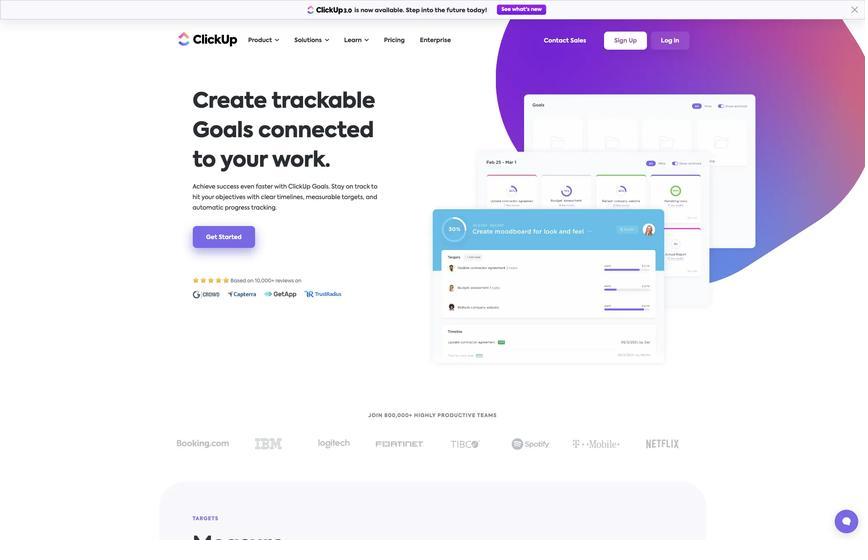 Task type: describe. For each thing, give the bounding box(es) containing it.
automatic
[[193, 205, 224, 211]]

solutions
[[294, 37, 322, 43]]

sign up button
[[604, 32, 647, 50]]

log in
[[661, 38, 679, 44]]

trackable
[[272, 91, 375, 112]]

goals
[[193, 121, 253, 142]]

in
[[674, 38, 679, 44]]

new
[[531, 7, 542, 12]]

highly
[[414, 413, 436, 418]]

today!
[[467, 8, 487, 13]]

up
[[629, 38, 637, 44]]

timelines,
[[277, 195, 305, 200]]

contact sales
[[544, 38, 586, 44]]

stay
[[332, 184, 344, 190]]

contact sales button
[[540, 33, 591, 48]]

close button image
[[851, 6, 858, 13]]

0 horizontal spatial with
[[247, 195, 260, 200]]

get started button
[[193, 226, 255, 248]]

connected
[[258, 121, 374, 142]]

capterra logo image
[[227, 291, 256, 298]]

pricing
[[384, 37, 405, 43]]

0 horizontal spatial on
[[247, 279, 254, 284]]

achieve
[[193, 184, 215, 190]]

2 star image from the left
[[223, 278, 229, 283]]

sign up
[[615, 38, 637, 44]]

goals.
[[312, 184, 330, 190]]

sales
[[571, 38, 586, 44]]

contact
[[544, 38, 569, 44]]

what's
[[512, 7, 530, 12]]

clickup 3.0 image
[[307, 5, 352, 14]]

available.
[[375, 8, 404, 13]]

join
[[368, 413, 383, 418]]

objectives
[[216, 195, 246, 200]]

to inside create trackable goals connected to your work.
[[193, 150, 216, 171]]

join 800,000+ highly productive teams
[[368, 413, 497, 418]]

see
[[502, 7, 511, 12]]

create trackable goals connected to your work.
[[193, 91, 375, 171]]

based
[[231, 279, 246, 284]]

clickup image
[[176, 31, 237, 47]]

achieve success even faster with clickup goals. stay on track to hit your objectives with clear timelines, measurable targets, and automatic progress tracking.
[[193, 184, 378, 211]]

get started
[[206, 235, 242, 240]]

solutions button
[[290, 32, 333, 49]]

1 horizontal spatial with
[[274, 184, 287, 190]]

learn button
[[340, 32, 373, 49]]

see what's new
[[502, 7, 542, 12]]

now
[[361, 8, 373, 13]]

the
[[435, 8, 445, 13]]

booking-dot-com logo image
[[177, 440, 229, 449]]

enterprise
[[420, 37, 451, 43]]

fortinet logo image
[[376, 441, 424, 447]]

g2crowd logo image
[[193, 291, 219, 298]]

sign
[[615, 38, 627, 44]]

t-mobile logo image
[[571, 438, 622, 450]]

pricing link
[[380, 32, 409, 49]]

on inside achieve success even faster with clickup goals. stay on track to hit your objectives with clear timelines, measurable targets, and automatic progress tracking.
[[346, 184, 353, 190]]

track
[[355, 184, 370, 190]]

clickup
[[288, 184, 311, 190]]

future
[[447, 8, 466, 13]]

10,000+
[[255, 279, 274, 284]]

productive
[[438, 413, 476, 418]]

create
[[193, 91, 267, 112]]

logitech logo image
[[318, 439, 350, 449]]

work.
[[272, 150, 330, 171]]



Task type: locate. For each thing, give the bounding box(es) containing it.
1 vertical spatial to
[[371, 184, 378, 190]]

to
[[193, 150, 216, 171], [371, 184, 378, 190]]

into
[[421, 8, 433, 13]]

on right reviews
[[295, 279, 302, 284]]

1 horizontal spatial star image
[[223, 278, 229, 283]]

your inside achieve success even faster with clickup goals. stay on track to hit your objectives with clear timelines, measurable targets, and automatic progress tracking.
[[202, 195, 214, 200]]

with up timelines, in the left top of the page
[[274, 184, 287, 190]]

0 vertical spatial your
[[220, 150, 267, 171]]

and
[[366, 195, 377, 200]]

your
[[220, 150, 267, 171], [202, 195, 214, 200]]

on right the based
[[247, 279, 254, 284]]

measurable
[[306, 195, 340, 200]]

started
[[219, 235, 242, 240]]

tracking.
[[251, 205, 277, 211]]

progress
[[225, 205, 250, 211]]

1 star image from the left
[[215, 278, 222, 283]]

getapp logo image
[[264, 291, 296, 298]]

0 vertical spatial to
[[193, 150, 216, 171]]

teams
[[477, 413, 497, 418]]

step
[[406, 8, 420, 13]]

success
[[217, 184, 239, 190]]

targets
[[193, 517, 219, 522]]

to up and
[[371, 184, 378, 190]]

0 horizontal spatial star image
[[215, 278, 222, 283]]

2 horizontal spatial star image
[[208, 278, 214, 283]]

tibco logo image
[[451, 440, 480, 448]]

star image
[[193, 278, 199, 283], [200, 278, 207, 283], [208, 278, 214, 283]]

3 star image from the left
[[208, 278, 214, 283]]

learn
[[344, 37, 362, 43]]

trustradius logo image
[[304, 291, 341, 298]]

0 vertical spatial with
[[274, 184, 287, 190]]

see what's new link
[[497, 5, 546, 15]]

log
[[661, 38, 673, 44]]

1 star image from the left
[[193, 278, 199, 283]]

1 horizontal spatial star image
[[200, 278, 207, 283]]

with
[[274, 184, 287, 190], [247, 195, 260, 200]]

ibm logo image
[[255, 439, 282, 449]]

with down even
[[247, 195, 260, 200]]

spotify logo image
[[512, 438, 551, 450]]

hit
[[193, 195, 200, 200]]

1 horizontal spatial on
[[295, 279, 302, 284]]

is
[[355, 8, 359, 13]]

star image up g2crowd logo on the bottom of the page
[[215, 278, 222, 283]]

product button
[[244, 32, 283, 49]]

0 horizontal spatial to
[[193, 150, 216, 171]]

get
[[206, 235, 217, 240]]

enterprise link
[[416, 32, 455, 49]]

even
[[241, 184, 254, 190]]

based on 10,000+ reviews on
[[231, 279, 302, 284]]

faster
[[256, 184, 273, 190]]

800,000+
[[384, 413, 413, 418]]

your up automatic at the top of page
[[202, 195, 214, 200]]

1 vertical spatial with
[[247, 195, 260, 200]]

1 vertical spatial your
[[202, 195, 214, 200]]

1 horizontal spatial your
[[220, 150, 267, 171]]

your inside create trackable goals connected to your work.
[[220, 150, 267, 171]]

is now available. step into the future today!
[[355, 8, 487, 13]]

2 star image from the left
[[200, 278, 207, 283]]

netflix logo image
[[646, 439, 679, 449]]

log in link
[[651, 32, 690, 50]]

on
[[346, 184, 353, 190], [247, 279, 254, 284], [295, 279, 302, 284]]

star image left the based
[[223, 278, 229, 283]]

to inside achieve success even faster with clickup goals. stay on track to hit your objectives with clear timelines, measurable targets, and automatic progress tracking.
[[371, 184, 378, 190]]

0 horizontal spatial star image
[[193, 278, 199, 283]]

star image
[[215, 278, 222, 283], [223, 278, 229, 283]]

1 horizontal spatial to
[[371, 184, 378, 190]]

clear
[[261, 195, 276, 200]]

on up targets,
[[346, 184, 353, 190]]

product
[[248, 37, 272, 43]]

2 horizontal spatial on
[[346, 184, 353, 190]]

goals.png image
[[418, 87, 763, 370]]

your up even
[[220, 150, 267, 171]]

0 horizontal spatial your
[[202, 195, 214, 200]]

targets,
[[342, 195, 364, 200]]

reviews
[[276, 279, 294, 284]]

to up achieve
[[193, 150, 216, 171]]



Task type: vqa. For each thing, say whether or not it's contained in the screenshot.
Whiteboards button
no



